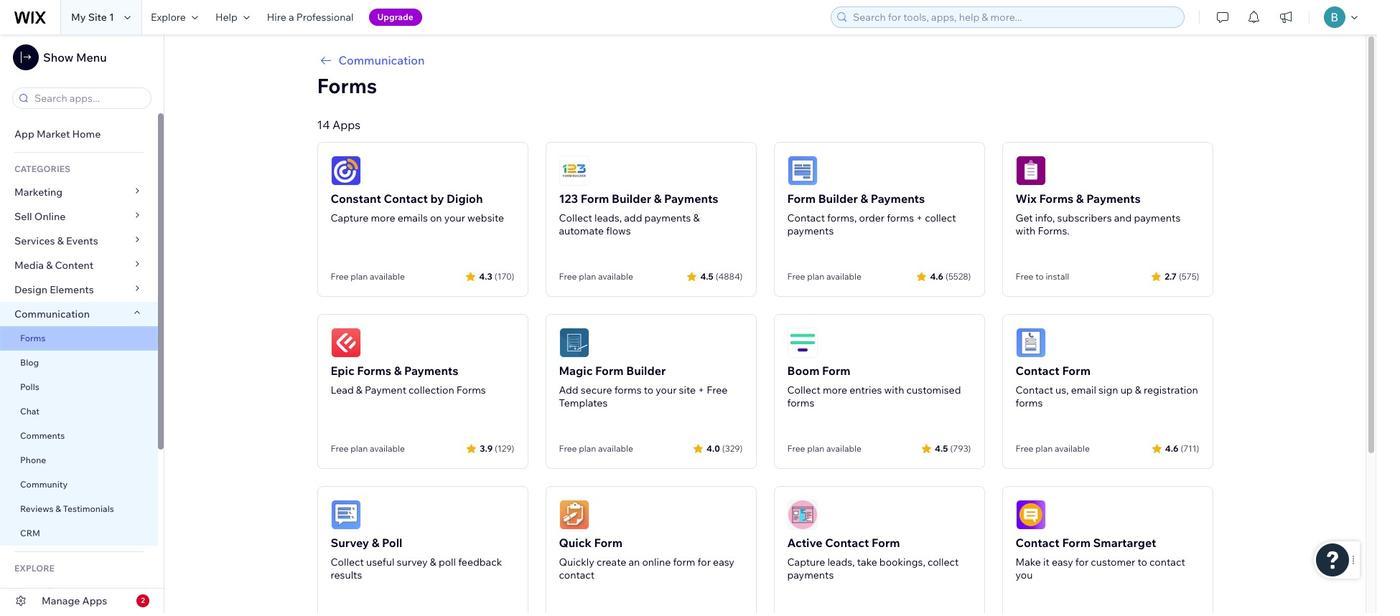 Task type: locate. For each thing, give the bounding box(es) containing it.
plan for lead
[[351, 444, 368, 455]]

form down form builder & payments  logo
[[787, 192, 816, 206]]

free plan available for email
[[1016, 444, 1090, 455]]

1 vertical spatial capture
[[787, 557, 825, 569]]

free
[[331, 271, 349, 282], [559, 271, 577, 282], [787, 271, 805, 282], [1016, 271, 1034, 282], [707, 384, 728, 397], [331, 444, 349, 455], [559, 444, 577, 455], [787, 444, 805, 455], [1016, 444, 1034, 455]]

(170)
[[495, 271, 514, 282]]

4.5 left (4884)
[[700, 271, 714, 282]]

leads,
[[594, 212, 622, 225], [827, 557, 855, 569]]

4.0 (329)
[[707, 443, 743, 454]]

apps
[[332, 118, 361, 132], [82, 595, 107, 608]]

0 horizontal spatial for
[[698, 557, 711, 569]]

free plan available down automate
[[559, 271, 633, 282]]

(793)
[[950, 443, 971, 454]]

1 horizontal spatial apps
[[332, 118, 361, 132]]

0 vertical spatial your
[[444, 212, 465, 225]]

1 horizontal spatial contact
[[1150, 557, 1185, 569]]

apps for 14 apps
[[332, 118, 361, 132]]

1 horizontal spatial 4.6
[[1165, 443, 1179, 454]]

forms inside 'sidebar' element
[[20, 333, 46, 344]]

payments
[[645, 212, 691, 225], [1134, 212, 1181, 225], [787, 225, 834, 238], [787, 569, 834, 582]]

4.6 left (711)
[[1165, 443, 1179, 454]]

payments right add
[[645, 212, 691, 225]]

2 vertical spatial to
[[1138, 557, 1147, 569]]

your inside "constant contact by digioh capture more emails on your website"
[[444, 212, 465, 225]]

forms up the info,
[[1039, 192, 1074, 206]]

to inside contact form smartarget make it easy for customer to contact you
[[1138, 557, 1147, 569]]

forms
[[887, 212, 914, 225], [614, 384, 642, 397], [787, 397, 815, 410], [1016, 397, 1043, 410]]

available down emails
[[370, 271, 405, 282]]

1 vertical spatial leads,
[[827, 557, 855, 569]]

0 horizontal spatial 4.6
[[930, 271, 944, 282]]

show menu
[[43, 50, 107, 65]]

epic forms & payments lead & payment collection forms
[[331, 364, 486, 397]]

payments for epic forms & payments
[[404, 364, 458, 378]]

collect down 123
[[559, 212, 592, 225]]

available for lead
[[370, 444, 405, 455]]

0 vertical spatial communication
[[339, 53, 425, 67]]

plan down automate
[[579, 271, 596, 282]]

4.6 for form builder & payments
[[930, 271, 944, 282]]

boom form collect more entries with customised forms
[[787, 364, 961, 410]]

available down forms,
[[826, 271, 862, 282]]

contact form logo image
[[1016, 328, 1046, 358]]

sidebar element
[[0, 34, 164, 614]]

leads, left take
[[827, 557, 855, 569]]

more left emails
[[371, 212, 395, 225]]

sell online
[[14, 210, 66, 223]]

0 vertical spatial collect
[[925, 212, 956, 225]]

forms up blog on the left of page
[[20, 333, 46, 344]]

0 horizontal spatial your
[[444, 212, 465, 225]]

payments inside epic forms & payments lead & payment collection forms
[[404, 364, 458, 378]]

apps right 14
[[332, 118, 361, 132]]

plan down templates
[[579, 444, 596, 455]]

active contact form capture leads, take bookings, collect payments
[[787, 536, 959, 582]]

form inside contact form contact us, email sign up & registration forms
[[1062, 364, 1091, 378]]

builder inside magic form builder add secure forms to your site + free templates
[[626, 364, 666, 378]]

hire a professional link
[[258, 0, 362, 34]]

1 horizontal spatial capture
[[787, 557, 825, 569]]

contact inside contact form smartarget make it easy for customer to contact you
[[1016, 536, 1060, 551]]

collect down "survey"
[[331, 557, 364, 569]]

picks
[[42, 586, 67, 599]]

form right 123
[[581, 192, 609, 206]]

form inside contact form smartarget make it easy for customer to contact you
[[1062, 536, 1091, 551]]

an
[[629, 557, 640, 569]]

0 vertical spatial capture
[[331, 212, 369, 225]]

payments right and
[[1134, 212, 1181, 225]]

free left install
[[1016, 271, 1034, 282]]

form inside magic form builder add secure forms to your site + free templates
[[595, 364, 624, 378]]

free up boom form logo
[[787, 271, 805, 282]]

media
[[14, 259, 44, 272]]

for
[[698, 557, 711, 569], [1076, 557, 1089, 569]]

1 vertical spatial more
[[823, 384, 847, 397]]

1 horizontal spatial +
[[916, 212, 923, 225]]

4.6 (5528)
[[930, 271, 971, 282]]

forms right secure
[[614, 384, 642, 397]]

available
[[370, 271, 405, 282], [598, 271, 633, 282], [826, 271, 862, 282], [370, 444, 405, 455], [598, 444, 633, 455], [826, 444, 862, 455], [1055, 444, 1090, 455]]

automate
[[559, 225, 604, 238]]

by
[[430, 192, 444, 206]]

email
[[1071, 384, 1096, 397]]

payments
[[664, 192, 719, 206], [871, 192, 925, 206], [1087, 192, 1141, 206], [404, 364, 458, 378]]

payments down active
[[787, 569, 834, 582]]

0 horizontal spatial communication link
[[0, 302, 158, 327]]

free plan available for secure
[[559, 444, 633, 455]]

1 vertical spatial 4.5
[[935, 443, 948, 454]]

site
[[679, 384, 696, 397]]

payments inside wix forms & payments get info, subscribers and payments with forms.
[[1087, 192, 1141, 206]]

magic form builder logo image
[[559, 328, 589, 358]]

contact down the contact form logo
[[1016, 364, 1060, 378]]

form for contact form smartarget
[[1062, 536, 1091, 551]]

1 horizontal spatial easy
[[1052, 557, 1073, 569]]

1 vertical spatial apps
[[82, 595, 107, 608]]

contact
[[1150, 557, 1185, 569], [559, 569, 595, 582]]

easy right it
[[1052, 557, 1073, 569]]

1 horizontal spatial for
[[1076, 557, 1089, 569]]

0 horizontal spatial 4.5
[[700, 271, 714, 282]]

payments inside the form builder & payments contact forms, order forms + collect payments
[[871, 192, 925, 206]]

contact down the smartarget
[[1150, 557, 1185, 569]]

for right form at the bottom
[[698, 557, 711, 569]]

free right site
[[707, 384, 728, 397]]

0 horizontal spatial apps
[[82, 595, 107, 608]]

1 horizontal spatial to
[[1036, 271, 1044, 282]]

+ right site
[[698, 384, 704, 397]]

plan down lead
[[351, 444, 368, 455]]

to left site
[[644, 384, 654, 397]]

payments for form builder & payments
[[871, 192, 925, 206]]

home
[[72, 128, 101, 141]]

available for email
[[1055, 444, 1090, 455]]

wix forms & payments logo image
[[1016, 156, 1046, 186]]

and
[[1114, 212, 1132, 225]]

collect
[[559, 212, 592, 225], [787, 384, 821, 397], [331, 557, 364, 569]]

form right 'boom'
[[822, 364, 851, 378]]

builder for 123 form builder & payments
[[612, 192, 651, 206]]

1 vertical spatial communication
[[14, 308, 92, 321]]

to left install
[[1036, 271, 1044, 282]]

collect inside boom form collect more entries with customised forms
[[787, 384, 821, 397]]

forms down 'boom'
[[787, 397, 815, 410]]

contact form smartarget logo image
[[1016, 500, 1046, 531]]

apps right "manage"
[[82, 595, 107, 608]]

1 for from the left
[[698, 557, 711, 569]]

testimonials
[[63, 504, 114, 515]]

plan up active contact form logo at the bottom right
[[807, 444, 825, 455]]

your right on
[[444, 212, 465, 225]]

1 vertical spatial with
[[884, 384, 904, 397]]

builder inside 123 form builder & payments collect leads, add payments & automate flows
[[612, 192, 651, 206]]

media & content
[[14, 259, 94, 272]]

payments inside 123 form builder & payments collect leads, add payments & automate flows
[[645, 212, 691, 225]]

2 easy from the left
[[1052, 557, 1073, 569]]

free plan available for payments
[[559, 271, 633, 282]]

3.9
[[480, 443, 493, 454]]

free for epic forms & payments
[[331, 444, 349, 455]]

builder right magic
[[626, 364, 666, 378]]

2 horizontal spatial to
[[1138, 557, 1147, 569]]

collect down 'boom'
[[787, 384, 821, 397]]

1 horizontal spatial leads,
[[827, 557, 855, 569]]

menu
[[76, 50, 107, 65]]

payments down form builder & payments  logo
[[787, 225, 834, 238]]

survey & poll logo image
[[331, 500, 361, 531]]

with right 'entries'
[[884, 384, 904, 397]]

phone
[[20, 455, 46, 466]]

0 vertical spatial leads,
[[594, 212, 622, 225]]

1 horizontal spatial more
[[823, 384, 847, 397]]

1 vertical spatial +
[[698, 384, 704, 397]]

contact inside the form builder & payments contact forms, order forms + collect payments
[[787, 212, 825, 225]]

take
[[857, 557, 877, 569]]

market
[[37, 128, 70, 141]]

form up 'create'
[[594, 536, 623, 551]]

available down templates
[[598, 444, 633, 455]]

free plan available down forms,
[[787, 271, 862, 282]]

contact left forms,
[[787, 212, 825, 225]]

contact up take
[[825, 536, 869, 551]]

2 vertical spatial collect
[[331, 557, 364, 569]]

collect inside active contact form capture leads, take bookings, collect payments
[[928, 557, 959, 569]]

quick form logo image
[[559, 500, 589, 531]]

available down payment
[[370, 444, 405, 455]]

free up epic forms & payments logo at the bottom
[[331, 271, 349, 282]]

form up secure
[[595, 364, 624, 378]]

services & events
[[14, 235, 98, 248]]

to inside magic form builder add secure forms to your site + free templates
[[644, 384, 654, 397]]

forms right order
[[887, 212, 914, 225]]

& inside the form builder & payments contact forms, order forms + collect payments
[[861, 192, 868, 206]]

free plan available down payment
[[331, 444, 405, 455]]

0 vertical spatial more
[[371, 212, 395, 225]]

active
[[787, 536, 823, 551]]

plan up contact form smartarget logo
[[1036, 444, 1053, 455]]

to down the smartarget
[[1138, 557, 1147, 569]]

0 horizontal spatial capture
[[331, 212, 369, 225]]

collect
[[925, 212, 956, 225], [928, 557, 959, 569]]

with inside boom form collect more entries with customised forms
[[884, 384, 904, 397]]

payments inside 123 form builder & payments collect leads, add payments & automate flows
[[664, 192, 719, 206]]

capture down active
[[787, 557, 825, 569]]

payments inside active contact form capture leads, take bookings, collect payments
[[787, 569, 834, 582]]

payments inside wix forms & payments get info, subscribers and payments with forms.
[[1134, 212, 1181, 225]]

add
[[559, 384, 579, 397]]

collection
[[409, 384, 454, 397]]

contact up it
[[1016, 536, 1060, 551]]

2 for from the left
[[1076, 557, 1089, 569]]

0 vertical spatial with
[[1016, 225, 1036, 238]]

free right (329)
[[787, 444, 805, 455]]

free down templates
[[559, 444, 577, 455]]

form for contact form
[[1062, 364, 1091, 378]]

free plan available down us,
[[1016, 444, 1090, 455]]

form inside boom form collect more entries with customised forms
[[822, 364, 851, 378]]

content
[[55, 259, 94, 272]]

0 vertical spatial communication link
[[317, 52, 1213, 69]]

1 horizontal spatial your
[[656, 384, 677, 397]]

contact
[[384, 192, 428, 206], [787, 212, 825, 225], [1016, 364, 1060, 378], [1016, 384, 1053, 397], [825, 536, 869, 551], [1016, 536, 1060, 551]]

1 horizontal spatial 4.5
[[935, 443, 948, 454]]

0 horizontal spatial collect
[[331, 557, 364, 569]]

for inside 'quick form quickly create an online form for easy contact'
[[698, 557, 711, 569]]

plan up boom form logo
[[807, 271, 825, 282]]

0 horizontal spatial easy
[[713, 557, 735, 569]]

free to install
[[1016, 271, 1069, 282]]

payments inside the form builder & payments contact forms, order forms + collect payments
[[787, 225, 834, 238]]

forms,
[[827, 212, 857, 225]]

apps inside 'sidebar' element
[[82, 595, 107, 608]]

form inside the form builder & payments contact forms, order forms + collect payments
[[787, 192, 816, 206]]

available down 'entries'
[[826, 444, 862, 455]]

contact left us,
[[1016, 384, 1053, 397]]

form inside active contact form capture leads, take bookings, collect payments
[[872, 536, 900, 551]]

forms inside magic form builder add secure forms to your site + free templates
[[614, 384, 642, 397]]

4.6 for contact form
[[1165, 443, 1179, 454]]

lead
[[331, 384, 354, 397]]

leads, left add
[[594, 212, 622, 225]]

for left customer
[[1076, 557, 1089, 569]]

0 vertical spatial 4.5
[[700, 271, 714, 282]]

up
[[1121, 384, 1133, 397]]

0 vertical spatial apps
[[332, 118, 361, 132]]

4.6 (711)
[[1165, 443, 1200, 454]]

free down automate
[[559, 271, 577, 282]]

easy right form at the bottom
[[713, 557, 735, 569]]

plan up epic forms & payments logo at the bottom
[[351, 271, 368, 282]]

1 horizontal spatial communication
[[339, 53, 425, 67]]

forms right collection
[[457, 384, 486, 397]]

manage apps
[[42, 595, 107, 608]]

form up the 'email'
[[1062, 364, 1091, 378]]

app market home link
[[0, 122, 158, 146]]

collect right bookings,
[[928, 557, 959, 569]]

builder up forms,
[[818, 192, 858, 206]]

4.5 for payments
[[700, 271, 714, 282]]

available for secure
[[598, 444, 633, 455]]

1 vertical spatial collect
[[928, 557, 959, 569]]

0 vertical spatial 4.6
[[930, 271, 944, 282]]

free inside magic form builder add secure forms to your site + free templates
[[707, 384, 728, 397]]

reviews & testimonials
[[20, 504, 114, 515]]

forms inside contact form contact us, email sign up & registration forms
[[1016, 397, 1043, 410]]

forms.
[[1038, 225, 1070, 238]]

2 horizontal spatial collect
[[787, 384, 821, 397]]

contact down quick
[[559, 569, 595, 582]]

forms
[[317, 73, 377, 98], [1039, 192, 1074, 206], [20, 333, 46, 344], [357, 364, 391, 378], [457, 384, 486, 397]]

1 easy from the left
[[713, 557, 735, 569]]

free down lead
[[331, 444, 349, 455]]

form builder & payments  logo image
[[787, 156, 818, 186]]

14
[[317, 118, 330, 132]]

contact inside 'quick form quickly create an online form for easy contact'
[[559, 569, 595, 582]]

1 horizontal spatial with
[[1016, 225, 1036, 238]]

1 horizontal spatial collect
[[559, 212, 592, 225]]

free plan available down templates
[[559, 444, 633, 455]]

flows
[[606, 225, 631, 238]]

website
[[467, 212, 504, 225]]

capture inside active contact form capture leads, take bookings, collect payments
[[787, 557, 825, 569]]

available down flows on the top
[[598, 271, 633, 282]]

1 vertical spatial to
[[644, 384, 654, 397]]

contact inside "constant contact by digioh capture more emails on your website"
[[384, 192, 428, 206]]

0 horizontal spatial leads,
[[594, 212, 622, 225]]

to
[[1036, 271, 1044, 282], [644, 384, 654, 397], [1138, 557, 1147, 569]]

+ right order
[[916, 212, 923, 225]]

1 vertical spatial communication link
[[0, 302, 158, 327]]

with left forms.
[[1016, 225, 1036, 238]]

0 horizontal spatial communication
[[14, 308, 92, 321]]

contact up emails
[[384, 192, 428, 206]]

& inside contact form contact us, email sign up & registration forms
[[1135, 384, 1142, 397]]

free for boom form
[[787, 444, 805, 455]]

2.7 (575)
[[1165, 271, 1200, 282]]

4.5 left (793)
[[935, 443, 948, 454]]

contact for smartarget
[[1150, 557, 1185, 569]]

more left 'entries'
[[823, 384, 847, 397]]

0 horizontal spatial more
[[371, 212, 395, 225]]

contact inside active contact form capture leads, take bookings, collect payments
[[825, 536, 869, 551]]

free for constant contact by digioh
[[331, 271, 349, 282]]

communication down upgrade button
[[339, 53, 425, 67]]

forms inside boom form collect more entries with customised forms
[[787, 397, 815, 410]]

free plan available up active contact form logo at the bottom right
[[787, 444, 862, 455]]

1 vertical spatial your
[[656, 384, 677, 397]]

1 horizontal spatial communication link
[[317, 52, 1213, 69]]

(711)
[[1181, 443, 1200, 454]]

get
[[1016, 212, 1033, 225]]

free plan available
[[331, 271, 405, 282], [559, 271, 633, 282], [787, 271, 862, 282], [331, 444, 405, 455], [559, 444, 633, 455], [787, 444, 862, 455], [1016, 444, 1090, 455]]

more inside boom form collect more entries with customised forms
[[823, 384, 847, 397]]

form left the smartarget
[[1062, 536, 1091, 551]]

a
[[289, 11, 294, 24]]

form inside 123 form builder & payments collect leads, add payments & automate flows
[[581, 192, 609, 206]]

collect up 4.6 (5528)
[[925, 212, 956, 225]]

0 horizontal spatial with
[[884, 384, 904, 397]]

easy
[[713, 557, 735, 569], [1052, 557, 1073, 569]]

0 vertical spatial +
[[916, 212, 923, 225]]

1 vertical spatial 4.6
[[1165, 443, 1179, 454]]

capture down constant
[[331, 212, 369, 225]]

quick
[[559, 536, 592, 551]]

free plan available up epic forms & payments logo at the bottom
[[331, 271, 405, 282]]

free right (793)
[[1016, 444, 1034, 455]]

collect inside 123 form builder & payments collect leads, add payments & automate flows
[[559, 212, 592, 225]]

0 horizontal spatial to
[[644, 384, 654, 397]]

0 horizontal spatial contact
[[559, 569, 595, 582]]

forms left us,
[[1016, 397, 1043, 410]]

4.5 (4884)
[[700, 271, 743, 282]]

subscribers
[[1057, 212, 1112, 225]]

forms link
[[0, 327, 158, 351]]

0 horizontal spatial +
[[698, 384, 704, 397]]

payments for wix forms & payments
[[1087, 192, 1141, 206]]

more inside "constant contact by digioh capture more emails on your website"
[[371, 212, 395, 225]]

available down us,
[[1055, 444, 1090, 455]]

your left site
[[656, 384, 677, 397]]

quick form quickly create an online form for easy contact
[[559, 536, 735, 582]]

free plan available for contact
[[787, 271, 862, 282]]

0 vertical spatial collect
[[559, 212, 592, 225]]

4.6 left the '(5528)'
[[930, 271, 944, 282]]

useful
[[366, 557, 395, 569]]

free for 123 form builder & payments
[[559, 271, 577, 282]]

free for magic form builder
[[559, 444, 577, 455]]

contact inside contact form smartarget make it easy for customer to contact you
[[1150, 557, 1185, 569]]

form inside 'quick form quickly create an online form for easy contact'
[[594, 536, 623, 551]]

events
[[66, 235, 98, 248]]

1 vertical spatial collect
[[787, 384, 821, 397]]

builder up add
[[612, 192, 651, 206]]

communication down the design elements in the left top of the page
[[14, 308, 92, 321]]

form up bookings,
[[872, 536, 900, 551]]



Task type: describe. For each thing, give the bounding box(es) containing it.
forms inside wix forms & payments get info, subscribers and payments with forms.
[[1039, 192, 1074, 206]]

plan for contact
[[807, 271, 825, 282]]

leads, inside active contact form capture leads, take bookings, collect payments
[[827, 557, 855, 569]]

active contact form logo image
[[787, 500, 818, 531]]

free plan available for lead
[[331, 444, 405, 455]]

reviews & testimonials link
[[0, 498, 158, 522]]

plan for email
[[1036, 444, 1053, 455]]

+ inside the form builder & payments contact forms, order forms + collect payments
[[916, 212, 923, 225]]

0 vertical spatial to
[[1036, 271, 1044, 282]]

blog link
[[0, 351, 158, 376]]

team picks
[[14, 586, 67, 599]]

professional
[[296, 11, 354, 24]]

plan for capture
[[351, 271, 368, 282]]

(4884)
[[716, 271, 743, 282]]

results
[[331, 569, 362, 582]]

smartarget
[[1093, 536, 1156, 551]]

form for 123 form builder & payments
[[581, 192, 609, 206]]

sign
[[1099, 384, 1118, 397]]

available for entries
[[826, 444, 862, 455]]

app market home
[[14, 128, 101, 141]]

help button
[[207, 0, 258, 34]]

manage
[[42, 595, 80, 608]]

forms up 14 apps
[[317, 73, 377, 98]]

payment
[[365, 384, 406, 397]]

4.0
[[707, 443, 720, 454]]

constant contact by digioh logo image
[[331, 156, 361, 186]]

help
[[215, 11, 238, 24]]

poll
[[439, 557, 456, 569]]

epic forms & payments logo image
[[331, 328, 361, 358]]

hire a professional
[[267, 11, 354, 24]]

polls link
[[0, 376, 158, 400]]

team picks link
[[0, 580, 158, 605]]

marketing
[[14, 186, 63, 199]]

marketing link
[[0, 180, 158, 205]]

plan for entries
[[807, 444, 825, 455]]

free for contact form
[[1016, 444, 1034, 455]]

available for capture
[[370, 271, 405, 282]]

free plan available for capture
[[331, 271, 405, 282]]

free for wix forms & payments
[[1016, 271, 1034, 282]]

+ inside magic form builder add secure forms to your site + free templates
[[698, 384, 704, 397]]

boom form logo image
[[787, 328, 818, 358]]

easy inside contact form smartarget make it easy for customer to contact you
[[1052, 557, 1073, 569]]

123 form builder & payments collect leads, add payments & automate flows
[[559, 192, 719, 238]]

capture inside "constant contact by digioh capture more emails on your website"
[[331, 212, 369, 225]]

(329)
[[722, 443, 743, 454]]

4.3
[[479, 271, 492, 282]]

boom
[[787, 364, 820, 378]]

app
[[14, 128, 34, 141]]

survey
[[397, 557, 428, 569]]

wix
[[1016, 192, 1037, 206]]

order
[[859, 212, 885, 225]]

form
[[673, 557, 695, 569]]

constant
[[331, 192, 381, 206]]

your inside magic form builder add secure forms to your site + free templates
[[656, 384, 677, 397]]

payments for 123 form builder & payments
[[645, 212, 691, 225]]

survey & poll collect useful survey & poll feedback results
[[331, 536, 502, 582]]

polls
[[20, 382, 39, 393]]

upgrade
[[377, 11, 413, 22]]

builder inside the form builder & payments contact forms, order forms + collect payments
[[818, 192, 858, 206]]

free for form builder & payments
[[787, 271, 805, 282]]

Search for tools, apps, help & more... field
[[849, 7, 1180, 27]]

form for quick form
[[594, 536, 623, 551]]

make
[[1016, 557, 1041, 569]]

available for payments
[[598, 271, 633, 282]]

comments
[[20, 431, 65, 442]]

14 apps
[[317, 118, 361, 132]]

for inside contact form smartarget make it easy for customer to contact you
[[1076, 557, 1089, 569]]

explore
[[151, 11, 186, 24]]

wix forms & payments get info, subscribers and payments with forms.
[[1016, 192, 1181, 238]]

builder for magic form builder
[[626, 364, 666, 378]]

emails
[[398, 212, 428, 225]]

explore
[[14, 564, 55, 574]]

my
[[71, 11, 86, 24]]

apps for manage apps
[[82, 595, 107, 608]]

install
[[1046, 271, 1069, 282]]

secure
[[581, 384, 612, 397]]

form for boom form
[[822, 364, 851, 378]]

available for contact
[[826, 271, 862, 282]]

communication inside 'sidebar' element
[[14, 308, 92, 321]]

customer
[[1091, 557, 1136, 569]]

2
[[141, 597, 145, 606]]

easy inside 'quick form quickly create an online form for easy contact'
[[713, 557, 735, 569]]

plan for secure
[[579, 444, 596, 455]]

digioh
[[447, 192, 483, 206]]

forms up payment
[[357, 364, 391, 378]]

media & content link
[[0, 253, 158, 278]]

comments link
[[0, 424, 158, 449]]

with inside wix forms & payments get info, subscribers and payments with forms.
[[1016, 225, 1036, 238]]

my site 1
[[71, 11, 114, 24]]

site
[[88, 11, 107, 24]]

services & events link
[[0, 229, 158, 253]]

feedback
[[458, 557, 502, 569]]

epic
[[331, 364, 354, 378]]

show
[[43, 50, 73, 65]]

hire
[[267, 11, 286, 24]]

chat link
[[0, 400, 158, 424]]

123 form builder & payments logo image
[[559, 156, 589, 186]]

crm link
[[0, 522, 158, 546]]

3.9 (129)
[[480, 443, 514, 454]]

contact for quickly
[[559, 569, 595, 582]]

forms inside the form builder & payments contact forms, order forms + collect payments
[[887, 212, 914, 225]]

magic form builder add secure forms to your site + free templates
[[559, 364, 728, 410]]

free plan available for entries
[[787, 444, 862, 455]]

chat
[[20, 406, 39, 417]]

online
[[642, 557, 671, 569]]

team
[[14, 586, 40, 599]]

templates
[[559, 397, 608, 410]]

online
[[34, 210, 66, 223]]

add
[[624, 212, 642, 225]]

constant contact by digioh capture more emails on your website
[[331, 192, 504, 225]]

(129)
[[495, 443, 514, 454]]

& inside wix forms & payments get info, subscribers and payments with forms.
[[1076, 192, 1084, 206]]

collect inside the form builder & payments contact forms, order forms + collect payments
[[925, 212, 956, 225]]

categories
[[14, 164, 70, 174]]

bookings,
[[880, 557, 925, 569]]

2.7
[[1165, 271, 1177, 282]]

design
[[14, 284, 47, 297]]

leads, inside 123 form builder & payments collect leads, add payments & automate flows
[[594, 212, 622, 225]]

payments for wix forms & payments
[[1134, 212, 1181, 225]]

survey
[[331, 536, 369, 551]]

4.3 (170)
[[479, 271, 514, 282]]

elements
[[50, 284, 94, 297]]

payments for active contact form
[[787, 569, 834, 582]]

form for magic form builder
[[595, 364, 624, 378]]

collect inside survey & poll collect useful survey & poll feedback results
[[331, 557, 364, 569]]

Search apps... field
[[30, 88, 146, 108]]

4.5 for entries
[[935, 443, 948, 454]]

poll
[[382, 536, 402, 551]]

plan for payments
[[579, 271, 596, 282]]



Task type: vqa. For each thing, say whether or not it's contained in the screenshot.
Popular This Month link
no



